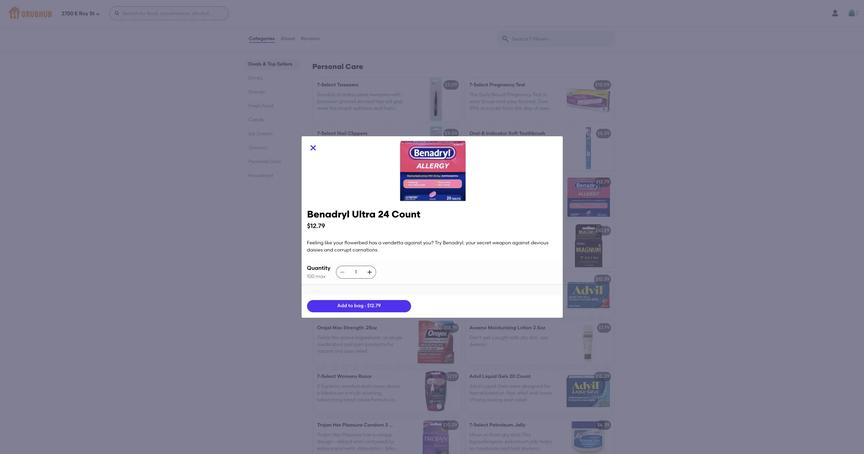 Task type: vqa. For each thing, say whether or not it's contained in the screenshot.


Task type: locate. For each thing, give the bounding box(es) containing it.
accurate up period.
[[481, 106, 502, 111]]

1 trojan from the top
[[317, 423, 332, 429]]

now
[[367, 245, 376, 250]]

the left "early"
[[470, 92, 479, 98]]

with inside nail clippers with blades shaped for an accurate and smooth cut.  the comfortable grip and rotating nail file offer optimal precision.
[[347, 140, 357, 146]]

mystery
[[317, 259, 336, 264]]

0 horizontal spatial dry
[[502, 432, 510, 438]]

pain inside 'advil liquid-gels were designed for fast absorption, fast relief and hours of long-lasting pain relief.'
[[504, 398, 515, 403]]

gels inside 'advil liquid-gels were designed for fast absorption, fast relief and hours of long-lasting pain relief.'
[[499, 384, 509, 390]]

smooth
[[357, 147, 375, 153], [317, 453, 335, 455]]

$12.79 for benadryl ultra 24 count
[[307, 222, 325, 230]]

has up contoured
[[363, 432, 372, 438]]

2 trojan from the top
[[317, 432, 332, 438]]

0 horizontal spatial count
[[392, 209, 421, 220]]

7- for 7-select womens razor
[[317, 374, 322, 380]]

pregnancy
[[490, 82, 515, 88], [507, 92, 532, 98]]

a up contoured
[[373, 432, 376, 438]]

select for petroleum
[[474, 423, 489, 429]]

to
[[482, 99, 486, 104], [519, 99, 524, 104], [362, 189, 367, 195], [390, 259, 395, 264], [349, 303, 353, 309], [470, 446, 475, 452]]

0 vertical spatial b
[[482, 131, 485, 137]]

0 vertical spatial accurate
[[481, 106, 502, 111]]

with up comfortably on the top right
[[511, 140, 520, 146]]

select
[[322, 82, 336, 88], [474, 82, 489, 88], [322, 131, 336, 137], [322, 228, 336, 234], [322, 374, 336, 380], [474, 423, 489, 429]]

use down "early"
[[488, 99, 496, 104]]

accurate inside the early result pregnancy test is easy to use and easy to read. over 99% accurate from the day of your expected period.
[[481, 106, 502, 111]]

0 horizontal spatial easy
[[470, 99, 481, 104]]

0 vertical spatial advil
[[470, 374, 482, 380]]

count inside benadryl ultra 24 count $12.79
[[392, 209, 421, 220]]

0 horizontal spatial $12.79
[[307, 222, 325, 230]]

0 vertical spatial smooth
[[357, 147, 375, 153]]

1 horizontal spatial care
[[346, 62, 364, 71]]

0 horizontal spatial use
[[488, 99, 496, 104]]

b
[[482, 131, 485, 137], [482, 140, 485, 146]]

to left read.
[[519, 99, 524, 104]]

don't
[[470, 335, 482, 341]]

0 vertical spatial will
[[385, 99, 392, 104]]

0 vertical spatial gels
[[498, 374, 509, 380]]

dry
[[521, 335, 528, 341], [502, 432, 510, 438]]

with
[[391, 92, 401, 98], [347, 140, 357, 146], [511, 140, 520, 146], [510, 335, 520, 341]]

care inside tab
[[270, 159, 281, 165]]

for down bristles
[[470, 154, 476, 160]]

pregnancy up read.
[[507, 92, 532, 98]]

her
[[333, 423, 342, 429], [333, 432, 341, 438]]

0 vertical spatial personal care
[[313, 62, 364, 71]]

grocery tab
[[249, 144, 296, 151]]

pain.
[[524, 307, 535, 313]]

against left you?
[[405, 240, 422, 246]]

of inside 'advil liquid-gels were designed for fast absorption, fast relief and hours of long-lasting pain relief.'
[[470, 398, 474, 403]]

the down the precision on the top of page
[[330, 106, 337, 111]]

easy
[[470, 99, 481, 104], [507, 99, 518, 104]]

7- down instant
[[317, 374, 322, 380]]

1 horizontal spatial easy
[[507, 99, 518, 104]]

oral
[[344, 342, 353, 348], [334, 349, 343, 355]]

0 horizontal spatial will
[[359, 252, 366, 257]]

the right in
[[390, 252, 397, 257]]

care up household tab
[[270, 159, 281, 165]]

from up backaches,
[[482, 293, 493, 299]]

1 horizontal spatial personal
[[313, 62, 344, 71]]

1 horizontal spatial smooth
[[357, 147, 375, 153]]

dry left skin!
[[502, 432, 510, 438]]

1 horizontal spatial will
[[385, 99, 392, 104]]

trojan her pleasure condom 3 pack
[[317, 423, 401, 429]]

accurate inside nail clippers with blades shaped for an accurate and smooth cut.  the comfortable grip and rotating nail file offer optimal precision.
[[325, 147, 346, 153]]

1 vertical spatial smooth
[[317, 453, 335, 455]]

easy up 99%
[[470, 99, 481, 104]]

0 vertical spatial count
[[392, 209, 421, 220]]

use inside the early result pregnancy test is easy to use and easy to read. over 99% accurate from the day of your expected period.
[[488, 99, 496, 104]]

2 vertical spatial $12.79
[[368, 303, 381, 309]]

svg image right the st at left top
[[96, 12, 100, 16]]

0 horizontal spatial smooth
[[317, 453, 335, 455]]

will inside 18-piece set includes bobby pins and ponytailers. stock up now because we all know these will end up in the mystery spot they always seem to disappear to.
[[359, 252, 366, 257]]

her inside trojan her pleasure has a unique design - ribbed and contoured for extra enjoyment; stimulation. silky- smooth lubricant for comfort
[[333, 432, 341, 438]]

pain right lasting
[[504, 398, 515, 403]]

1 vertical spatial nail
[[317, 140, 327, 146]]

care up tweezers at the top left of page
[[346, 62, 364, 71]]

with down clippers at the top
[[347, 140, 357, 146]]

7-select womens razor image
[[411, 370, 462, 414]]

svg image up whitening
[[367, 270, 373, 275]]

personal care up 7-select tweezers
[[313, 62, 364, 71]]

0 vertical spatial her
[[333, 423, 342, 429]]

the left day
[[515, 106, 523, 111]]

a left pins
[[379, 240, 382, 246]]

1 vertical spatial gels
[[499, 384, 509, 390]]

and inside trojan her pleasure has a unique design - ribbed and contoured for extra enjoyment; stimulation. silky- smooth lubricant for comfort
[[353, 439, 363, 445]]

7-select tweezers
[[317, 82, 359, 88]]

1 $3.09 from the top
[[445, 82, 458, 88]]

advil
[[470, 374, 482, 380], [470, 384, 481, 390]]

for down than
[[495, 245, 501, 250]]

her for trojan her pleasure has a unique design - ribbed and contoured for extra enjoyment; stimulation. silky- smooth lubricant for comfort 
[[333, 432, 341, 438]]

the up medicated
[[332, 335, 339, 341]]

0 horizontal spatial a
[[373, 432, 376, 438]]

personal care tab
[[249, 158, 296, 165]]

7-select pregnancy test image
[[563, 78, 614, 122]]

for inside nail clippers with blades shaped for an accurate and smooth cut.  the comfortable grip and rotating nail file offer optimal precision.
[[393, 140, 400, 146]]

the inside oral-b your teeth with comfort fit bristles that are comfortably curved for the hard-to-reach grooves.
[[477, 154, 485, 160]]

select for tweezers
[[322, 82, 336, 88]]

will up "always"
[[359, 252, 366, 257]]

0 vertical spatial care
[[346, 62, 364, 71]]

2 advil from the top
[[470, 384, 481, 390]]

design
[[317, 439, 333, 445]]

her for trojan her pleasure condom 3 pack
[[333, 423, 342, 429]]

pain down 'ingredients'
[[354, 342, 364, 348]]

against left mood on the right bottom of page
[[513, 240, 530, 246]]

personal care up household
[[249, 159, 281, 165]]

0 vertical spatial oral-
[[470, 131, 482, 137]]

0 vertical spatial a
[[379, 240, 382, 246]]

0 vertical spatial grip
[[394, 99, 403, 104]]

easy up period.
[[507, 99, 518, 104]]

1 vertical spatial count
[[517, 374, 531, 380]]

fast down 'were'
[[507, 391, 516, 397]]

personal care inside personal care tab
[[249, 159, 281, 165]]

0 vertical spatial from
[[503, 106, 514, 111]]

pregnancy up result
[[490, 82, 515, 88]]

1 horizontal spatial accurate
[[481, 106, 502, 111]]

1 against from the left
[[405, 240, 422, 246]]

2 $3.09 from the top
[[445, 131, 458, 137]]

pain inside make pain a distant memory and find relief from headaches, muscle aches, backaches, menstrual pain, minor arthritis and other joint pain.
[[484, 286, 494, 292]]

test up read.
[[516, 82, 526, 88]]

7- for 7-select hair bands/bobby pins
[[317, 228, 322, 234]]

1 horizontal spatial the
[[470, 92, 479, 98]]

oral-b indicator soft toothbrush image
[[563, 126, 614, 171]]

set
[[338, 238, 345, 244]]

1 horizontal spatial a
[[379, 240, 382, 246]]

1 horizontal spatial test
[[533, 92, 543, 98]]

1 horizontal spatial fast
[[507, 391, 516, 397]]

2 oral- from the top
[[470, 140, 482, 146]]

2 against from the left
[[513, 240, 530, 246]]

gels
[[498, 374, 509, 380], [499, 384, 509, 390]]

1 horizontal spatial $12.79
[[368, 303, 381, 309]]

to right seem
[[390, 259, 395, 264]]

stock
[[345, 245, 358, 250]]

for down as
[[388, 342, 394, 348]]

1 advil from the top
[[470, 374, 482, 380]]

1 vertical spatial up
[[377, 252, 383, 257]]

relief inside make pain a distant memory and find relief from headaches, muscle aches, backaches, menstrual pain, minor arthritis and other joint pain.
[[470, 293, 481, 299]]

advil inside 'advil liquid-gels were designed for fast absorption, fast relief and hours of long-lasting pain relief.'
[[470, 384, 481, 390]]

trojan inside trojan her pleasure has a unique design - ribbed and contoured for extra enjoyment; stimulation. silky- smooth lubricant for comfort
[[317, 432, 332, 438]]

1 oral- from the top
[[470, 131, 482, 137]]

0 vertical spatial $3.09
[[445, 82, 458, 88]]

max
[[316, 274, 326, 280]]

e
[[75, 10, 78, 17]]

18-piece set includes bobby pins and ponytailers. stock up now because we all know these will end up in the mystery spot they always seem to disappear to.
[[317, 238, 402, 271]]

optimal
[[329, 161, 347, 167]]

test
[[516, 82, 526, 88], [533, 92, 543, 98]]

care
[[346, 62, 364, 71], [270, 159, 281, 165]]

dry down lotion
[[521, 335, 528, 341]]

the inside 18-piece set includes bobby pins and ponytailers. stock up now because we all know these will end up in the mystery spot they always seem to disappear to.
[[390, 252, 397, 257]]

to down move
[[470, 446, 475, 452]]

-
[[334, 439, 336, 445]]

comfort
[[365, 453, 384, 455]]

0 horizontal spatial test
[[516, 82, 526, 88]]

as
[[383, 335, 388, 341]]

the inside the better safe than sorry! grab some protection for anytime the mood strikes.
[[523, 245, 530, 250]]

1 fast from the left
[[470, 391, 479, 397]]

gels for liquid
[[498, 374, 509, 380]]

1 vertical spatial $12.79
[[307, 222, 325, 230]]

memory
[[517, 286, 536, 292]]

against
[[405, 240, 422, 246], [513, 240, 530, 246]]

oral down medicated
[[334, 349, 343, 355]]

comfortable
[[317, 154, 346, 160]]

in
[[384, 252, 389, 257]]

read.
[[525, 99, 537, 104]]

twice the active ingredients as single medicated oral pain products for instant oral pain relief.
[[317, 335, 403, 355]]

nail clippers with blades shaped for an accurate and smooth cut.  the comfortable grip and rotating nail file offer optimal precision.
[[317, 140, 404, 167]]

0 vertical spatial has
[[369, 240, 377, 246]]

up left in
[[377, 252, 383, 257]]

for inside 'advil liquid-gels were designed for fast absorption, fast relief and hours of long-lasting pain relief.'
[[545, 384, 551, 390]]

oral- for oral-b indicator soft toothbrush
[[470, 131, 482, 137]]

pleasure inside trojan her pleasure has a unique design - ribbed and contoured for extra enjoyment; stimulation. silky- smooth lubricant for comfort
[[342, 432, 362, 438]]

2 gels from the top
[[499, 384, 509, 390]]

a left distant
[[495, 286, 498, 292]]

7- up "18-"
[[317, 228, 322, 234]]

7- up durable
[[317, 82, 322, 88]]

corrupt
[[335, 247, 352, 253]]

crest complete whitening scope 4.4oz image
[[411, 272, 462, 317]]

2 horizontal spatial a
[[495, 286, 498, 292]]

active
[[340, 335, 355, 341]]

4.4oz
[[397, 277, 409, 283]]

1 horizontal spatial up
[[377, 252, 383, 257]]

1 vertical spatial use
[[541, 335, 549, 341]]

fresh food tab
[[249, 102, 296, 110]]

2 vertical spatial a
[[373, 432, 376, 438]]

0 horizontal spatial care
[[270, 159, 281, 165]]

minor
[[535, 300, 548, 306]]

grip inside nail clippers with blades shaped for an accurate and smooth cut.  the comfortable grip and rotating nail file offer optimal precision.
[[347, 154, 356, 160]]

with up hairs.
[[391, 92, 401, 98]]

your inside the early result pregnancy test is easy to use and easy to read. over 99% accurate from the day of your expected period.
[[540, 106, 550, 111]]

0 vertical spatial the
[[470, 92, 479, 98]]

pleasure
[[343, 423, 363, 429], [342, 432, 362, 438]]

0 vertical spatial pregnancy
[[490, 82, 515, 88]]

1 gels from the top
[[498, 374, 509, 380]]

grip up hairs.
[[394, 99, 403, 104]]

advil left liquid-
[[470, 384, 481, 390]]

1 horizontal spatial personal care
[[313, 62, 364, 71]]

will up hairs.
[[385, 99, 392, 104]]

7- up move
[[470, 423, 474, 429]]

pain right make at the right of the page
[[484, 286, 494, 292]]

test left the is
[[533, 92, 543, 98]]

0 vertical spatial pleasure
[[343, 423, 363, 429]]

will inside durable stainless steel tweezers with precision ground slanted tips will grip even the tiniest splinters and hairs.
[[385, 99, 392, 104]]

0 vertical spatial test
[[516, 82, 526, 88]]

oral- inside oral-b your teeth with comfort fit bristles that are comfortably curved for the hard-to-reach grooves.
[[470, 140, 482, 146]]

0 horizontal spatial svg image
[[114, 11, 120, 16]]

pepto bismol max strength 4oz image
[[411, 175, 462, 219]]

1 vertical spatial pleasure
[[342, 432, 362, 438]]

advil tablets 24 count image
[[563, 272, 614, 317]]

expected
[[470, 113, 492, 118]]

select for pregnancy
[[474, 82, 489, 88]]

1 vertical spatial from
[[482, 293, 493, 299]]

1 vertical spatial relief.
[[516, 398, 528, 403]]

use right skin,
[[541, 335, 549, 341]]

personal up 7-select tweezers
[[313, 62, 344, 71]]

gels down advil liquid gels 20 count
[[499, 384, 509, 390]]

for up the silky-
[[389, 439, 395, 445]]

unique
[[377, 432, 393, 438]]

the early result pregnancy test is easy to use and easy to read. over 99% accurate from the day of your expected period.
[[470, 92, 550, 118]]

1 vertical spatial $3.09
[[445, 131, 458, 137]]

0 horizontal spatial relief.
[[356, 349, 368, 355]]

medicated
[[317, 342, 343, 348]]

and inside move on from dry skin! this hypoallergenic petroleum jelly helps to moisturize and heal dryness.
[[500, 446, 510, 452]]

to inside move on from dry skin! this hypoallergenic petroleum jelly helps to moisturize and heal dryness.
[[470, 446, 475, 452]]

1 horizontal spatial svg image
[[849, 9, 857, 17]]

1 vertical spatial care
[[270, 159, 281, 165]]

0 vertical spatial oral
[[344, 342, 353, 348]]

relief down 'were'
[[517, 391, 528, 397]]

smooth inside nail clippers with blades shaped for an accurate and smooth cut.  the comfortable grip and rotating nail file offer optimal precision.
[[357, 147, 375, 153]]

and
[[497, 99, 506, 104], [374, 106, 383, 111], [347, 147, 356, 153], [358, 154, 367, 160], [390, 196, 399, 202], [393, 238, 402, 244], [324, 247, 333, 253], [537, 286, 546, 292], [489, 307, 498, 313], [530, 391, 539, 397], [353, 439, 363, 445], [500, 446, 510, 452]]

oral down active
[[344, 342, 353, 348]]

2 vertical spatial from
[[490, 432, 501, 438]]

pleasure for has
[[342, 432, 362, 438]]

0 horizontal spatial the
[[386, 147, 394, 153]]

7- for 7-select tweezers
[[317, 82, 322, 88]]

complete
[[331, 277, 354, 283]]

b inside oral-b your teeth with comfort fit bristles that are comfortably curved for the hard-to-reach grooves.
[[482, 140, 485, 146]]

your inside oral-b your teeth with comfort fit bristles that are comfortably curved for the hard-to-reach grooves.
[[486, 140, 496, 146]]

$5.29
[[598, 131, 610, 137]]

smooth down blades
[[357, 147, 375, 153]]

hair
[[337, 228, 347, 234]]

0 vertical spatial $12.79
[[596, 179, 610, 185]]

feeling like your flowerbed has a vendetta against you? try benadryl, your secret weapon against devious daisies and corrupt carnations.
[[307, 240, 550, 253]]

select left womens
[[322, 374, 336, 380]]

0 vertical spatial dry
[[521, 335, 528, 341]]

1 horizontal spatial relief
[[517, 391, 528, 397]]

hypoallergenic
[[470, 439, 504, 445]]

piece
[[324, 238, 337, 244]]

indicator
[[486, 131, 508, 137]]

ultra
[[352, 209, 376, 220]]

7- up 99%
[[470, 82, 474, 88]]

relief down make at the right of the page
[[470, 293, 481, 299]]

2 easy from the left
[[507, 99, 518, 104]]

disappear
[[317, 265, 341, 271]]

for right shaped
[[393, 140, 400, 146]]

1 horizontal spatial grip
[[394, 99, 403, 104]]

b for indicator
[[482, 131, 485, 137]]

mood
[[531, 245, 545, 250]]

1 vertical spatial advil
[[470, 384, 481, 390]]

advil left liquid in the right bottom of the page
[[470, 374, 482, 380]]

trojan for trojan her pleasure has a unique design - ribbed and contoured for extra enjoyment; stimulation. silky- smooth lubricant for comfort 
[[317, 432, 332, 438]]

b up bristles
[[482, 140, 485, 146]]

gels left 20
[[498, 374, 509, 380]]

svg image
[[96, 12, 100, 16], [309, 144, 317, 152], [340, 270, 345, 275], [367, 270, 373, 275]]

to inside 18-piece set includes bobby pins and ponytailers. stock up now because we all know these will end up in the mystery spot they always seem to disappear to.
[[390, 259, 395, 264]]

even
[[317, 106, 328, 111]]

menstrual
[[498, 300, 521, 306]]

fresh
[[249, 103, 261, 109]]

the up nail
[[386, 147, 394, 153]]

fast up long-
[[470, 391, 479, 397]]

1 vertical spatial grip
[[347, 154, 356, 160]]

the down bristles
[[477, 154, 485, 160]]

stimulation.
[[357, 446, 384, 452]]

this
[[522, 432, 531, 438]]

nail up clippers
[[337, 131, 347, 137]]

select up "on"
[[474, 423, 489, 429]]

to left treat
[[362, 189, 367, 195]]

1 horizontal spatial use
[[541, 335, 549, 341]]

advil for advil liquid gels 20 count
[[470, 374, 482, 380]]

1 horizontal spatial against
[[513, 240, 530, 246]]

dryness.
[[522, 446, 541, 452]]

with down the aveeno moisturizing lotion 2.5oz
[[510, 335, 520, 341]]

0 horizontal spatial of
[[470, 398, 474, 403]]

select up piece at the bottom left of page
[[322, 228, 336, 234]]

0 horizontal spatial nail
[[317, 140, 327, 146]]

7- for 7-select nail clippers
[[317, 131, 322, 137]]

accurate down clippers
[[325, 147, 346, 153]]

relief. down 'were'
[[516, 398, 528, 403]]

$10.29 for advil liquid-gels were designed for fast absorption, fast relief and hours of long-lasting pain relief.
[[596, 374, 610, 380]]

1 vertical spatial oral-
[[470, 140, 482, 146]]

1 vertical spatial the
[[386, 147, 394, 153]]

0 horizontal spatial relief
[[470, 293, 481, 299]]

0 horizontal spatial personal
[[249, 159, 269, 165]]

1 vertical spatial a
[[495, 286, 498, 292]]

for up hours at the bottom right of page
[[545, 384, 551, 390]]

has up carnations.
[[369, 240, 377, 246]]

quantity
[[307, 265, 331, 272]]

a inside the feeling like your flowerbed has a vendetta against you? try benadryl, your secret weapon against devious daisies and corrupt carnations.
[[379, 240, 382, 246]]

shaped
[[375, 140, 392, 146]]

1 vertical spatial has
[[363, 432, 372, 438]]

1 her from the top
[[333, 423, 342, 429]]

relief. down 'ingredients'
[[356, 349, 368, 355]]

trojan her pleasure has a unique design - ribbed and contoured for extra enjoyment; stimulation. silky- smooth lubricant for comfort 
[[317, 432, 398, 455]]

b left the indicator
[[482, 131, 485, 137]]

from up period.
[[503, 106, 514, 111]]

0 horizontal spatial fast
[[470, 391, 479, 397]]

0 vertical spatial use
[[488, 99, 496, 104]]

$12.79 inside benadryl ultra 24 count $12.79
[[307, 222, 325, 230]]

1 vertical spatial b
[[482, 140, 485, 146]]

1 vertical spatial her
[[333, 432, 341, 438]]

cream
[[257, 131, 273, 137]]

2 horizontal spatial $12.79
[[596, 179, 610, 185]]

0 horizontal spatial accurate
[[325, 147, 346, 153]]

includes
[[346, 238, 365, 244]]

1 vertical spatial will
[[359, 252, 366, 257]]

of left long-
[[470, 398, 474, 403]]

durable
[[317, 92, 336, 98]]

svg image
[[849, 9, 857, 17], [114, 11, 120, 16]]

a
[[379, 240, 382, 246], [495, 286, 498, 292], [373, 432, 376, 438]]

1 vertical spatial oral
[[334, 349, 343, 355]]

end
[[367, 252, 376, 257]]

select up clippers
[[322, 131, 336, 137]]

tweezers
[[337, 82, 359, 88]]

1 horizontal spatial of
[[534, 106, 539, 111]]

a inside trojan her pleasure has a unique design - ribbed and contoured for extra enjoyment; stimulation. silky- smooth lubricant for comfort
[[373, 432, 376, 438]]

1 vertical spatial dry
[[502, 432, 510, 438]]

over
[[538, 99, 549, 104]]

0 vertical spatial nail
[[337, 131, 347, 137]]

1 vertical spatial test
[[533, 92, 543, 98]]

1 vertical spatial relief
[[517, 391, 528, 397]]

select for nail
[[322, 131, 336, 137]]

the down grab
[[523, 245, 530, 250]]

0 vertical spatial trojan
[[317, 423, 332, 429]]

your down over
[[540, 106, 550, 111]]

0 vertical spatial of
[[534, 106, 539, 111]]

your up that
[[486, 140, 496, 146]]

from right "on"
[[490, 432, 501, 438]]

0 vertical spatial relief.
[[356, 349, 368, 355]]

2 her from the top
[[333, 432, 341, 438]]

get
[[483, 335, 491, 341]]

pain,
[[522, 300, 534, 306]]

0 horizontal spatial against
[[405, 240, 422, 246]]

select up durable
[[322, 82, 336, 88]]

dry inside don't get caught with dry skin, use aveeno.
[[521, 335, 528, 341]]

7- up an
[[317, 131, 322, 137]]

select up "early"
[[474, 82, 489, 88]]

diarrhea,
[[380, 189, 401, 195]]

up left now
[[359, 245, 365, 250]]

anytime
[[503, 245, 522, 250]]

$10.89
[[443, 179, 458, 185]]

headaches,
[[494, 293, 522, 299]]

and inside 18-piece set includes bobby pins and ponytailers. stock up now because we all know these will end up in the mystery spot they always seem to disappear to.
[[393, 238, 402, 244]]

fast
[[470, 391, 479, 397], [507, 391, 516, 397]]

bag
[[355, 303, 364, 309]]

7- for 7-select petroleum jelly
[[470, 423, 474, 429]]

personal down grocery
[[249, 159, 269, 165]]

backaches,
[[470, 300, 497, 306]]

nail up an
[[317, 140, 327, 146]]



Task type: describe. For each thing, give the bounding box(es) containing it.
benadryl ultra 24 count image
[[563, 175, 614, 219]]

strength
[[341, 189, 361, 195]]

were
[[510, 384, 521, 390]]

like
[[325, 240, 333, 246]]

trojan magnum thin condom 3 pack image
[[563, 224, 614, 268]]

$10.29 for trojan her pleasure has a unique design - ribbed and contoured for extra enjoyment; stimulation. silky- smooth lubricant for comfort 
[[443, 423, 458, 429]]

pregnancy inside the early result pregnancy test is easy to use and easy to read. over 99% accurate from the day of your expected period.
[[507, 92, 532, 98]]

grocery
[[249, 145, 267, 151]]

7-select petroleum jelly image
[[563, 418, 614, 455]]

soft
[[509, 131, 518, 137]]

that
[[487, 147, 497, 153]]

7-select nail clippers
[[317, 131, 368, 137]]

an
[[317, 147, 323, 153]]

7-select hair bands/bobby pins
[[317, 228, 392, 234]]

make pain a distant memory and find relief from headaches, muscle aches, backaches, menstrual pain, minor arthritis and other joint pain.
[[470, 286, 556, 313]]

the inside the early result pregnancy test is easy to use and easy to read. over 99% accurate from the day of your expected period.
[[515, 106, 523, 111]]

lotion
[[518, 326, 533, 331]]

personal inside personal care tab
[[249, 159, 269, 165]]

.25oz
[[365, 326, 377, 331]]

categories
[[249, 36, 275, 41]]

0 horizontal spatial oral
[[334, 349, 343, 355]]

from inside make pain a distant memory and find relief from headaches, muscle aches, backaches, menstrual pain, minor arthritis and other joint pain.
[[482, 293, 493, 299]]

7-select womens razor
[[317, 374, 372, 380]]

$12.79 for add to bag
[[368, 303, 381, 309]]

designed
[[522, 384, 544, 390]]

drinks tab
[[249, 75, 296, 82]]

reviews button
[[301, 27, 320, 51]]

smooth inside trojan her pleasure has a unique design - ribbed and contoured for extra enjoyment; stimulation. silky- smooth lubricant for comfort
[[317, 453, 335, 455]]

svg image inside main navigation navigation
[[96, 12, 100, 16]]

with inside durable stainless steel tweezers with precision ground slanted tips will grip even the tiniest splinters and hairs.
[[391, 92, 401, 98]]

the inside "twice the active ingredients as single medicated oral pain products for instant oral pain relief."
[[332, 335, 339, 341]]

and inside the feeling like your flowerbed has a vendetta against you? try benadryl, your secret weapon against devious daisies and corrupt carnations.
[[324, 247, 333, 253]]

18-
[[317, 238, 324, 244]]

add
[[338, 303, 347, 309]]

$3.09 for oral-
[[445, 131, 458, 137]]

test inside the early result pregnancy test is easy to use and easy to read. over 99% accurate from the day of your expected period.
[[533, 92, 543, 98]]

benadryl
[[307, 209, 350, 220]]

better
[[470, 238, 484, 244]]

and inside the early result pregnancy test is easy to use and easy to read. over 99% accurate from the day of your expected period.
[[497, 99, 506, 104]]

for down stimulation.
[[358, 453, 364, 455]]

and inside durable stainless steel tweezers with precision ground slanted tips will grip even the tiniest splinters and hairs.
[[374, 106, 383, 111]]

$3.09 for 7-
[[445, 82, 458, 88]]

lubricant
[[336, 453, 357, 455]]

you?
[[424, 240, 434, 246]]

7-select hair bands/bobby pins image
[[411, 224, 462, 268]]

orajel
[[317, 326, 332, 331]]

0 vertical spatial up
[[359, 245, 365, 250]]

arthritis
[[470, 307, 488, 313]]

jelly
[[530, 439, 539, 445]]

safe
[[485, 238, 495, 244]]

steel
[[358, 92, 369, 98]]

daisies
[[307, 247, 323, 253]]

your up corrupt
[[334, 240, 344, 246]]

helps
[[540, 439, 553, 445]]

to left bag
[[349, 303, 353, 309]]

dry inside move on from dry skin! this hypoallergenic petroleum jelly helps to moisturize and heal dryness.
[[502, 432, 510, 438]]

because
[[377, 245, 397, 250]]

teeth
[[497, 140, 510, 146]]

24
[[378, 209, 389, 220]]

20
[[510, 374, 516, 380]]

caught
[[492, 335, 509, 341]]

magnifying glass icon image
[[502, 35, 510, 43]]

strikes.
[[470, 252, 486, 257]]

for inside the better safe than sorry! grab some protection for anytime the mood strikes.
[[495, 245, 501, 250]]

trojan her pleasure condom 3 pack image
[[411, 418, 462, 455]]

drinks
[[249, 75, 263, 81]]

we
[[317, 252, 324, 257]]

contoured
[[364, 439, 388, 445]]

svg image inside 2 button
[[849, 9, 857, 17]]

1 horizontal spatial count
[[517, 374, 531, 380]]

select for womens
[[322, 374, 336, 380]]

categories button
[[249, 27, 275, 51]]

7-select petroleum jelly
[[470, 423, 526, 429]]

sellers
[[277, 61, 293, 67]]

ice cream tab
[[249, 130, 296, 138]]

$13.79
[[444, 326, 458, 331]]

about button
[[281, 27, 296, 51]]

food
[[262, 103, 274, 109]]

the inside the early result pregnancy test is easy to use and easy to read. over 99% accurate from the day of your expected period.
[[470, 92, 479, 98]]

secret
[[477, 240, 492, 246]]

aveeno moisturizing lotion 2.5oz image
[[563, 321, 614, 365]]

and inside the maximum strength to treat diarrhea, nausea, heartburn, indigestion, and upset stomach.
[[390, 196, 399, 202]]

long-
[[476, 398, 488, 403]]

deals & top sellers tab
[[249, 61, 296, 68]]

instant
[[317, 349, 333, 355]]

Input item quantity number field
[[349, 267, 364, 279]]

7-select tweezers image
[[411, 78, 462, 122]]

7- for 7-select pregnancy test
[[470, 82, 474, 88]]

stainless
[[337, 92, 357, 98]]

and inside 'advil liquid-gels were designed for fast absorption, fast relief and hours of long-lasting pain relief.'
[[530, 391, 539, 397]]

svg image up offer
[[309, 144, 317, 152]]

select for hair
[[322, 228, 336, 234]]

oral- for oral-b your teeth with comfort fit bristles that are comfortably curved for the hard-to-reach grooves.
[[470, 140, 482, 146]]

orajel max strength .25oz image
[[411, 321, 462, 365]]

7-select nail clippers image
[[411, 126, 462, 171]]

a inside make pain a distant memory and find relief from headaches, muscle aches, backaches, menstrual pain, minor arthritis and other joint pain.
[[495, 286, 498, 292]]

relief. inside "twice the active ingredients as single medicated oral pain products for instant oral pain relief."
[[356, 349, 368, 355]]

2 button
[[849, 7, 859, 19]]

bands/bobby
[[348, 228, 381, 234]]

nail
[[388, 154, 396, 160]]

has inside the feeling like your flowerbed has a vendetta against you? try benadryl, your secret weapon against devious daisies and corrupt carnations.
[[369, 240, 377, 246]]

top
[[268, 61, 276, 67]]

of inside the early result pregnancy test is easy to use and easy to read. over 99% accurate from the day of your expected period.
[[534, 106, 539, 111]]

file
[[397, 154, 404, 160]]

stomach.
[[331, 203, 353, 209]]

1 easy from the left
[[470, 99, 481, 104]]

heal
[[511, 446, 521, 452]]

for inside "twice the active ingredients as single medicated oral pain products for instant oral pain relief."
[[388, 342, 394, 348]]

ice cream
[[249, 131, 273, 137]]

for inside oral-b your teeth with comfort fit bristles that are comfortably curved for the hard-to-reach grooves.
[[470, 154, 476, 160]]

svg image up complete
[[340, 270, 345, 275]]

better safe than sorry! grab some protection for anytime the mood strikes.
[[470, 238, 547, 257]]

your up the strikes.
[[466, 240, 476, 246]]

relief inside 'advil liquid-gels were designed for fast absorption, fast relief and hours of long-lasting pain relief.'
[[517, 391, 528, 397]]

weapon
[[493, 240, 512, 246]]

$10.29 for make pain a distant memory and find relief from headaches, muscle aches, backaches, menstrual pain, minor arthritis and other joint pain.
[[596, 277, 610, 283]]

muscle
[[523, 293, 539, 299]]

tiniest
[[338, 106, 352, 111]]

grooves.
[[520, 154, 540, 160]]

to-
[[499, 154, 506, 160]]

nausea,
[[317, 196, 336, 202]]

reach
[[506, 154, 519, 160]]

candy tab
[[249, 116, 296, 124]]

advil liquid gels 20 count image
[[563, 370, 614, 414]]

$12.79 inside button
[[596, 179, 610, 185]]

don't get caught with dry skin, use aveeno.
[[470, 335, 549, 348]]

offer
[[317, 161, 328, 167]]

extra
[[317, 446, 329, 452]]

liquid-
[[482, 384, 499, 390]]

crest complete whitening scope 4.4oz
[[317, 277, 409, 283]]

use inside don't get caught with dry skin, use aveeno.
[[541, 335, 549, 341]]

is
[[544, 92, 547, 98]]

seem
[[376, 259, 389, 264]]

gels for liquid-
[[499, 384, 509, 390]]

snacks
[[249, 89, 265, 95]]

advil for advil liquid-gels were designed for fast absorption, fast relief and hours of long-lasting pain relief.
[[470, 384, 481, 390]]

1 horizontal spatial nail
[[337, 131, 347, 137]]

benadryl ultra 24 count $12.79
[[307, 209, 421, 230]]

with inside oral-b your teeth with comfort fit bristles that are comfortably curved for the hard-to-reach grooves.
[[511, 140, 520, 146]]

pleasure for condom
[[343, 423, 363, 429]]

trojan for trojan her pleasure condom 3 pack
[[317, 423, 332, 429]]

from inside move on from dry skin! this hypoallergenic petroleum jelly helps to moisturize and heal dryness.
[[490, 432, 501, 438]]

grip inside durable stainless steel tweezers with precision ground slanted tips will grip even the tiniest splinters and hairs.
[[394, 99, 403, 104]]

candy
[[249, 117, 264, 123]]

pain down active
[[345, 349, 355, 355]]

main navigation navigation
[[0, 0, 865, 27]]

maximum
[[317, 189, 340, 195]]

2 fast from the left
[[507, 391, 516, 397]]

fresh food
[[249, 103, 274, 109]]

$6.39
[[598, 423, 610, 429]]

7-select vanilla sandwich cookie 13oz image
[[411, 5, 462, 49]]

other
[[499, 307, 511, 313]]

hairs.
[[384, 106, 396, 111]]

household tab
[[249, 172, 296, 179]]

from inside the early result pregnancy test is easy to use and easy to read. over 99% accurate from the day of your expected period.
[[503, 106, 514, 111]]

b for your
[[482, 140, 485, 146]]

2.5oz
[[534, 326, 546, 331]]

to down "early"
[[482, 99, 486, 104]]

about
[[281, 36, 295, 41]]

condom
[[364, 423, 384, 429]]

crest
[[317, 277, 330, 283]]

ground
[[340, 99, 356, 104]]

the inside nail clippers with blades shaped for an accurate and smooth cut.  the comfortable grip and rotating nail file offer optimal precision.
[[386, 147, 394, 153]]

upset
[[317, 203, 330, 209]]

the inside durable stainless steel tweezers with precision ground slanted tips will grip even the tiniest splinters and hairs.
[[330, 106, 337, 111]]

relief. inside 'advil liquid-gels were designed for fast absorption, fast relief and hours of long-lasting pain relief.'
[[516, 398, 528, 403]]

orajel max strength .25oz
[[317, 326, 377, 331]]

snacks tab
[[249, 88, 296, 96]]

to inside the maximum strength to treat diarrhea, nausea, heartburn, indigestion, and upset stomach.
[[362, 189, 367, 195]]

0 vertical spatial personal
[[313, 62, 344, 71]]

these
[[345, 252, 358, 257]]

nail inside nail clippers with blades shaped for an accurate and smooth cut.  the comfortable grip and rotating nail file offer optimal precision.
[[317, 140, 327, 146]]

precision
[[317, 99, 338, 104]]

with inside don't get caught with dry skin, use aveeno.
[[510, 335, 520, 341]]

heartburn,
[[337, 196, 361, 202]]

has inside trojan her pleasure has a unique design - ribbed and contoured for extra enjoyment; stimulation. silky- smooth lubricant for comfort
[[363, 432, 372, 438]]



